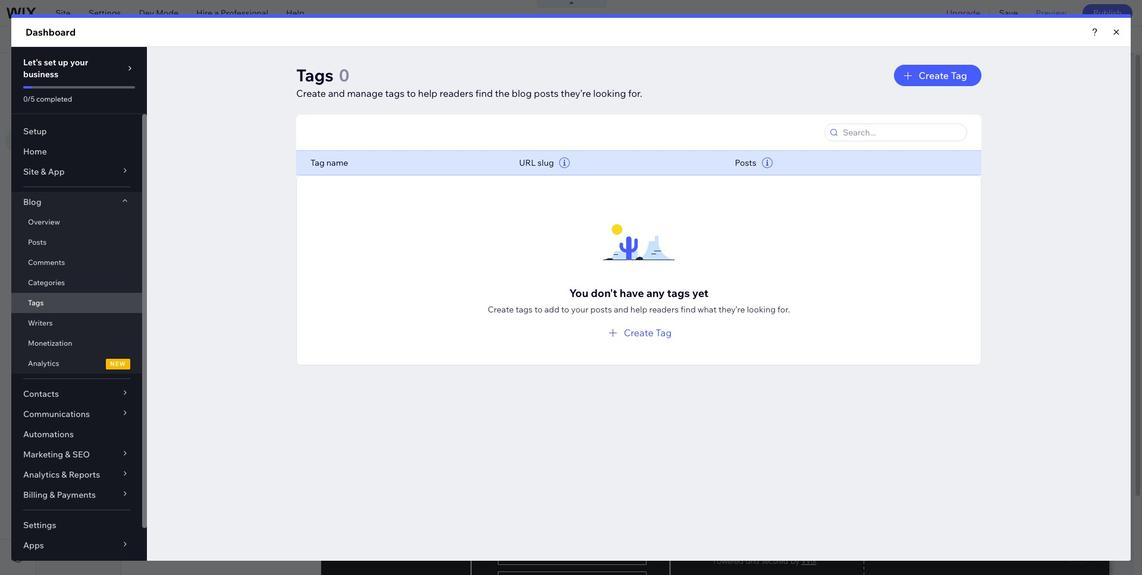 Task type: describe. For each thing, give the bounding box(es) containing it.
search button
[[1079, 27, 1142, 53]]

save button
[[990, 0, 1027, 26]]

a
[[214, 8, 219, 18]]

tools button
[[1022, 27, 1079, 53]]

0 vertical spatial menu
[[120, 65, 146, 77]]

dev
[[139, 8, 154, 18]]

100%
[[992, 35, 1014, 45]]

mode
[[156, 8, 179, 18]]

site for site menu
[[51, 96, 66, 107]]

save
[[999, 8, 1018, 18]]

help
[[286, 8, 304, 18]]

domain
[[373, 35, 403, 45]]

site menu
[[51, 96, 90, 107]]

blog pages
[[136, 96, 180, 106]]

settings
[[89, 8, 121, 18]]

blog
[[45, 35, 68, 45]]

site for site pages and menu
[[51, 65, 69, 77]]

https://www.wix.com/mysite connect your domain
[[205, 35, 403, 45]]

site for site
[[55, 8, 71, 18]]

https://www.wix.com/mysite
[[205, 35, 313, 45]]

and
[[101, 65, 118, 77]]

preview button
[[1027, 0, 1075, 26]]

pages for site
[[71, 65, 99, 77]]



Task type: vqa. For each thing, say whether or not it's contained in the screenshot.
Blog
yes



Task type: locate. For each thing, give the bounding box(es) containing it.
site pages and menu
[[51, 65, 146, 77]]

0 horizontal spatial menu
[[68, 96, 90, 107]]

1 horizontal spatial pages
[[156, 96, 180, 106]]

100% button
[[973, 27, 1022, 53]]

dev mode
[[139, 8, 179, 18]]

1 horizontal spatial menu
[[120, 65, 146, 77]]

upgrade
[[946, 8, 981, 18]]

hire
[[196, 8, 212, 18]]

menu
[[120, 65, 146, 77], [68, 96, 90, 107]]

your
[[354, 35, 371, 45]]

1 vertical spatial menu
[[68, 96, 90, 107]]

0 vertical spatial site
[[55, 8, 71, 18]]

site
[[55, 8, 71, 18], [51, 65, 69, 77], [51, 96, 66, 107]]

publish button
[[1083, 4, 1133, 22]]

search
[[1104, 35, 1131, 45]]

preview
[[1036, 8, 1067, 18]]

menu down site pages and menu
[[68, 96, 90, 107]]

connect
[[319, 35, 352, 45]]

0 horizontal spatial pages
[[71, 65, 99, 77]]

site down site pages and menu
[[51, 96, 66, 107]]

menu right and
[[120, 65, 146, 77]]

publish
[[1093, 8, 1122, 18]]

professional
[[221, 8, 268, 18]]

pages for blog
[[156, 96, 180, 106]]

pages left and
[[71, 65, 99, 77]]

1 vertical spatial pages
[[156, 96, 180, 106]]

tools
[[1047, 35, 1068, 45]]

blog
[[136, 96, 154, 106]]

2 vertical spatial site
[[51, 96, 66, 107]]

pages
[[71, 65, 99, 77], [156, 96, 180, 106]]

0 vertical spatial pages
[[71, 65, 99, 77]]

1 vertical spatial site
[[51, 65, 69, 77]]

site up blog on the top of page
[[55, 8, 71, 18]]

pages right blog
[[156, 96, 180, 106]]

site down blog on the top of page
[[51, 65, 69, 77]]

hire a professional
[[196, 8, 268, 18]]



